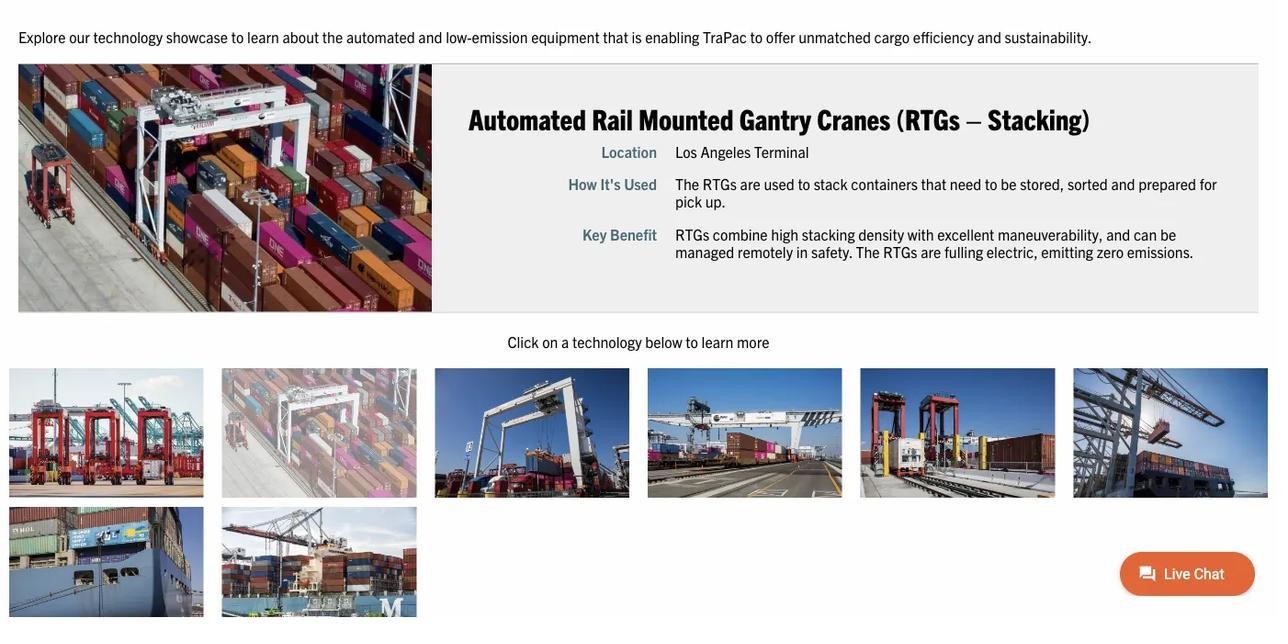 Task type: vqa. For each thing, say whether or not it's contained in the screenshot.
are
yes



Task type: describe. For each thing, give the bounding box(es) containing it.
excellent
[[937, 225, 994, 243]]

los
[[675, 143, 697, 161]]

emitting
[[1041, 243, 1093, 261]]

to right showcase
[[231, 28, 244, 46]]

benefit
[[610, 225, 657, 243]]

rail
[[592, 101, 633, 137]]

automated
[[469, 101, 586, 137]]

efficiency
[[913, 28, 974, 46]]

rtgs combine high stacking density with excellent maneuverability, and can be managed remotely in safety. the rtgs are fulling electric, emitting zero emissions.
[[675, 225, 1194, 261]]

trapac los angeles automated straddle carrier image
[[9, 369, 204, 498]]

and inside the rtgs are used to stack containers that need to be stored, sorted and prepared for pick up.
[[1111, 175, 1135, 193]]

cargo
[[874, 28, 910, 46]]

used
[[764, 175, 795, 193]]

maneuverability,
[[998, 225, 1103, 243]]

equipment
[[531, 28, 600, 46]]

automated
[[346, 28, 415, 46]]

stacking)
[[988, 101, 1090, 137]]

the rtgs are used to stack containers that need to be stored, sorted and prepared for pick up.
[[675, 175, 1217, 211]]

enabling
[[645, 28, 700, 46]]

are inside the rtgs are used to stack containers that need to be stored, sorted and prepared for pick up.
[[740, 175, 761, 193]]

combine
[[713, 225, 768, 243]]

click
[[508, 333, 539, 351]]

cranes
[[817, 101, 891, 137]]

the inside rtgs combine high stacking density with excellent maneuverability, and can be managed remotely in safety. the rtgs are fulling electric, emitting zero emissions.
[[856, 243, 880, 261]]

in
[[796, 243, 808, 261]]

prepared
[[1139, 175, 1196, 193]]

stacking
[[802, 225, 855, 243]]

click on a technology below to learn more
[[508, 333, 770, 351]]

trapac
[[703, 28, 747, 46]]

how
[[568, 175, 597, 193]]

the
[[322, 28, 343, 46]]

and left low-
[[418, 28, 442, 46]]

electric,
[[987, 243, 1038, 261]]

1 vertical spatial learn
[[702, 333, 734, 351]]

more
[[737, 333, 770, 351]]

pick
[[675, 193, 702, 211]]

rtgs left fulling
[[883, 243, 917, 261]]

are inside rtgs combine high stacking density with excellent maneuverability, and can be managed remotely in safety. the rtgs are fulling electric, emitting zero emissions.
[[921, 243, 941, 261]]

high
[[771, 225, 799, 243]]

0 vertical spatial technology
[[93, 28, 163, 46]]

low-
[[446, 28, 472, 46]]

the inside the rtgs are used to stack containers that need to be stored, sorted and prepared for pick up.
[[675, 175, 699, 193]]

and right efficiency
[[977, 28, 1001, 46]]

0 horizontal spatial learn
[[247, 28, 279, 46]]

used
[[624, 175, 657, 193]]

need
[[950, 175, 982, 193]]

about
[[283, 28, 319, 46]]

a
[[561, 333, 569, 351]]



Task type: locate. For each thing, give the bounding box(es) containing it.
on
[[542, 333, 558, 351]]

location
[[601, 143, 657, 161]]

be right can
[[1160, 225, 1176, 243]]

remotely
[[738, 243, 793, 261]]

mounted
[[639, 101, 734, 137]]

to left offer
[[750, 28, 763, 46]]

explore
[[18, 28, 66, 46]]

sustainability.
[[1005, 28, 1092, 46]]

be inside the rtgs are used to stack containers that need to be stored, sorted and prepared for pick up.
[[1001, 175, 1017, 193]]

rtgs inside the rtgs are used to stack containers that need to be stored, sorted and prepared for pick up.
[[703, 175, 737, 193]]

1 horizontal spatial the
[[856, 243, 880, 261]]

emission
[[472, 28, 528, 46]]

explore our technology showcase to learn about the automated and low-emission equipment that is enabling trapac to offer unmatched cargo efficiency and sustainability.
[[18, 28, 1092, 46]]

automated rail mounted gantry cranes (rtgs – stacking)
[[469, 101, 1090, 137]]

emissions.
[[1127, 243, 1194, 261]]

be inside rtgs combine high stacking density with excellent maneuverability, and can be managed remotely in safety. the rtgs are fulling electric, emitting zero emissions.
[[1160, 225, 1176, 243]]

it's
[[600, 175, 621, 193]]

learn left more
[[702, 333, 734, 351]]

key
[[582, 225, 607, 243]]

how it's used
[[568, 175, 657, 193]]

containers
[[851, 175, 918, 193]]

rtgs down 'pick'
[[675, 225, 710, 243]]

automated rail mounted gantry cranes (rtgs – stacking) main content
[[0, 26, 1277, 618]]

are left fulling
[[921, 243, 941, 261]]

learn
[[247, 28, 279, 46], [702, 333, 734, 351]]

our
[[69, 28, 90, 46]]

0 vertical spatial be
[[1001, 175, 1017, 193]]

unmatched
[[799, 28, 871, 46]]

for
[[1200, 175, 1217, 193]]

technology
[[93, 28, 163, 46], [572, 333, 642, 351]]

1 horizontal spatial learn
[[702, 333, 734, 351]]

the right safety.
[[856, 243, 880, 261]]

be
[[1001, 175, 1017, 193], [1160, 225, 1176, 243]]

and
[[418, 28, 442, 46], [977, 28, 1001, 46], [1111, 175, 1135, 193], [1106, 225, 1130, 243]]

1 vertical spatial the
[[856, 243, 880, 261]]

zero
[[1097, 243, 1124, 261]]

0 horizontal spatial that
[[603, 28, 628, 46]]

the
[[675, 175, 699, 193], [856, 243, 880, 261]]

below
[[645, 333, 682, 351]]

fulling
[[945, 243, 983, 261]]

angeles
[[701, 143, 751, 161]]

is
[[632, 28, 642, 46]]

terminal
[[754, 143, 809, 161]]

1 vertical spatial that
[[921, 175, 947, 193]]

rtgs
[[703, 175, 737, 193], [675, 225, 710, 243], [883, 243, 917, 261]]

to right below
[[686, 333, 698, 351]]

0 horizontal spatial technology
[[93, 28, 163, 46]]

to
[[231, 28, 244, 46], [750, 28, 763, 46], [798, 175, 810, 193], [985, 175, 997, 193], [686, 333, 698, 351]]

and right sorted
[[1111, 175, 1135, 193]]

gantry
[[739, 101, 811, 137]]

with
[[908, 225, 934, 243]]

showcase
[[166, 28, 228, 46]]

to right used
[[798, 175, 810, 193]]

are left used
[[740, 175, 761, 193]]

can
[[1134, 225, 1157, 243]]

and inside rtgs combine high stacking density with excellent maneuverability, and can be managed remotely in safety. the rtgs are fulling electric, emitting zero emissions.
[[1106, 225, 1130, 243]]

0 vertical spatial are
[[740, 175, 761, 193]]

los angeles terminal
[[675, 143, 809, 161]]

1 vertical spatial are
[[921, 243, 941, 261]]

stored,
[[1020, 175, 1064, 193]]

safety.
[[811, 243, 853, 261]]

to right need
[[985, 175, 997, 193]]

–
[[966, 101, 982, 137]]

that left is
[[603, 28, 628, 46]]

key benefit
[[582, 225, 657, 243]]

be for to
[[1001, 175, 1017, 193]]

0 vertical spatial the
[[675, 175, 699, 193]]

1 horizontal spatial are
[[921, 243, 941, 261]]

the down los
[[675, 175, 699, 193]]

0 vertical spatial learn
[[247, 28, 279, 46]]

up.
[[705, 193, 726, 211]]

trapac los angeles automated radiation scanning image
[[861, 369, 1055, 498]]

0 horizontal spatial be
[[1001, 175, 1017, 193]]

1 horizontal spatial technology
[[572, 333, 642, 351]]

trapac los angeles automated stacking crane image
[[18, 65, 432, 312], [222, 369, 417, 498]]

offer
[[766, 28, 795, 46]]

(rtgs
[[896, 101, 960, 137]]

0 horizontal spatial are
[[740, 175, 761, 193]]

that inside the rtgs are used to stack containers that need to be stored, sorted and prepared for pick up.
[[921, 175, 947, 193]]

be for can
[[1160, 225, 1176, 243]]

1 vertical spatial be
[[1160, 225, 1176, 243]]

density
[[858, 225, 904, 243]]

1 horizontal spatial that
[[921, 175, 947, 193]]

0 vertical spatial trapac los angeles automated stacking crane image
[[18, 65, 432, 312]]

technology right a
[[572, 333, 642, 351]]

1 vertical spatial trapac los angeles automated stacking crane image
[[222, 369, 417, 498]]

and left can
[[1106, 225, 1130, 243]]

0 vertical spatial that
[[603, 28, 628, 46]]

learn left about
[[247, 28, 279, 46]]

are
[[740, 175, 761, 193], [921, 243, 941, 261]]

managed
[[675, 243, 734, 261]]

0 horizontal spatial the
[[675, 175, 699, 193]]

rtgs down angeles
[[703, 175, 737, 193]]

1 horizontal spatial be
[[1160, 225, 1176, 243]]

stack
[[814, 175, 848, 193]]

sorted
[[1068, 175, 1108, 193]]

1 vertical spatial technology
[[572, 333, 642, 351]]

technology right our at the top of page
[[93, 28, 163, 46]]

that
[[603, 28, 628, 46], [921, 175, 947, 193]]

that left need
[[921, 175, 947, 193]]

be left stored,
[[1001, 175, 1017, 193]]



